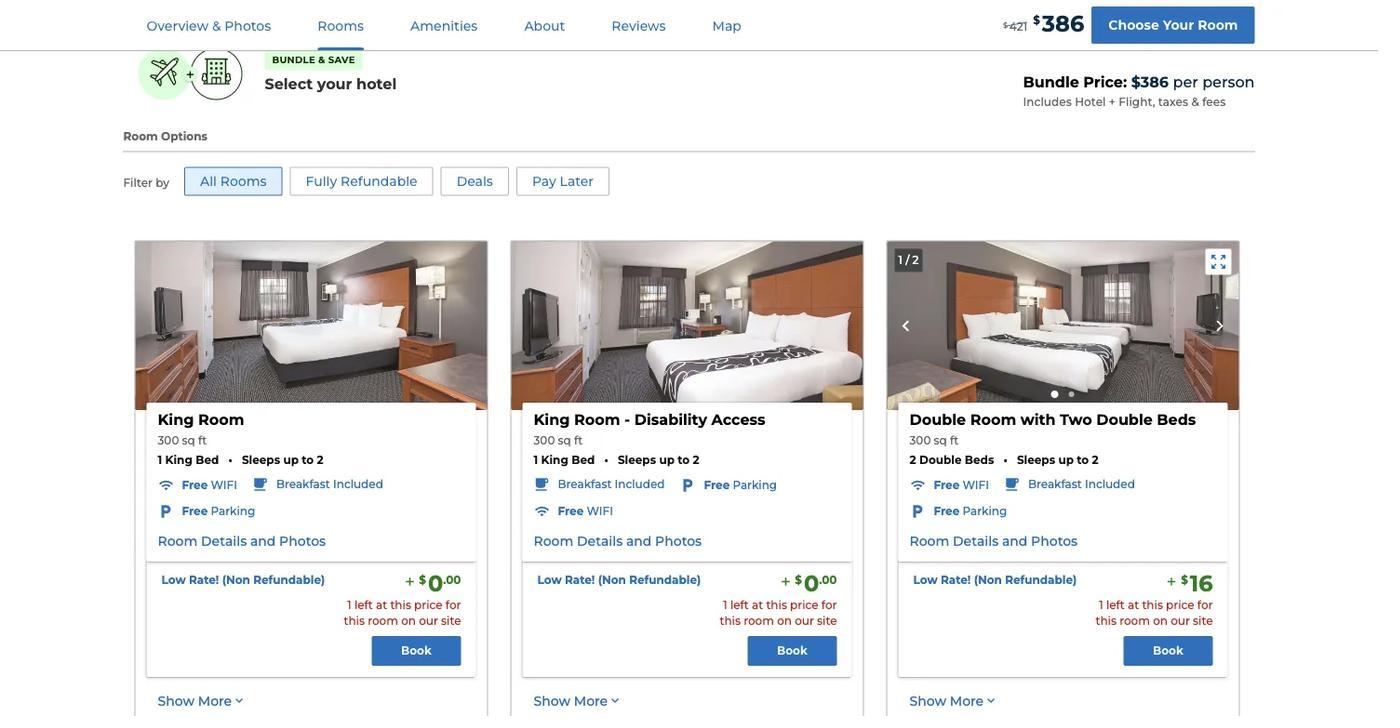Task type: vqa. For each thing, say whether or not it's contained in the screenshot.
the All within the back to all hotels "LINK"
no



Task type: locate. For each thing, give the bounding box(es) containing it.
1 horizontal spatial low rate! (non refundable)
[[538, 574, 701, 587]]

& for bundle
[[318, 54, 325, 65]]

1 rate! from the left
[[189, 574, 219, 587]]

2 $ 0 . 00 from the left
[[795, 570, 837, 597]]

1 horizontal spatial for
[[822, 599, 837, 612]]

0 horizontal spatial our
[[419, 614, 438, 628]]

3 show more button from the left
[[910, 692, 999, 711]]

show
[[158, 693, 195, 709], [534, 693, 571, 709], [910, 693, 947, 709]]

sq inside the double room with two double beds 300 sq ft 2 double beds   •   sleeps up to 2
[[934, 434, 947, 447]]

included for 16
[[1085, 477, 1135, 491]]

0 horizontal spatial price
[[414, 599, 443, 612]]

0 horizontal spatial image #1 image
[[135, 242, 487, 410]]

3 and from the left
[[1002, 533, 1028, 549]]

3 low from the left
[[914, 574, 938, 587]]

0 horizontal spatial wifi
[[211, 479, 237, 492]]

ft inside king room - disability access 300 sq ft 1 king bed   •   sleeps up to 2
[[574, 434, 583, 447]]

price for king room - disability access
[[790, 599, 819, 612]]

2 vertical spatial &
[[1192, 95, 1200, 109]]

3 room details and photos from the left
[[910, 533, 1078, 549]]

& inside bundle price: $386 per person includes hotel + flight, taxes & fees
[[1192, 95, 1200, 109]]

room for double room with two double beds
[[1120, 614, 1150, 628]]

room for king room - disability access
[[744, 614, 774, 628]]

1 horizontal spatial image #1 image
[[511, 242, 863, 410]]

rate! for -
[[565, 574, 595, 587]]

refundable)
[[253, 574, 325, 587], [629, 574, 701, 587], [1005, 574, 1077, 587]]

00
[[446, 573, 461, 587], [822, 573, 837, 587]]

1 horizontal spatial price
[[790, 599, 819, 612]]

$ 421 $ 386
[[1003, 10, 1085, 37]]

1 show more from the left
[[158, 693, 232, 709]]

0 horizontal spatial breakfast
[[276, 477, 330, 491]]

0 horizontal spatial included
[[333, 477, 383, 491]]

0
[[428, 570, 443, 597], [804, 570, 819, 597]]

1 for from the left
[[446, 599, 461, 612]]

bundle up includes
[[1023, 72, 1080, 91]]

wifi down king room 300 sq ft 1 king bed   •   sleeps up to 2
[[211, 479, 237, 492]]

0 horizontal spatial 0
[[428, 570, 443, 597]]

2 horizontal spatial &
[[1192, 95, 1200, 109]]

choose your room button
[[1092, 7, 1255, 44]]

386
[[1042, 10, 1085, 37]]

book for double room with two double beds
[[1153, 644, 1184, 658]]

0 horizontal spatial low rate! (non refundable)
[[161, 574, 325, 587]]

photo carousel region
[[888, 242, 1239, 410]]

1 300 from the left
[[158, 434, 179, 447]]

show more button for 300
[[158, 692, 247, 711]]

all rooms
[[200, 174, 267, 189]]

1 horizontal spatial +
[[1109, 95, 1116, 109]]

2 inside photo carousel region
[[913, 254, 919, 267]]

overview & photos button
[[124, 1, 293, 50]]

& for overview
[[212, 18, 221, 34]]

1 horizontal spatial 00
[[822, 573, 837, 587]]

+ down overview
[[186, 65, 195, 83]]

1 image #1 image from the left
[[135, 242, 487, 410]]

2 to from the left
[[678, 454, 690, 467]]

2 horizontal spatial low rate! (non refundable)
[[914, 574, 1077, 587]]

& left "save"
[[318, 54, 325, 65]]

choose
[[1109, 17, 1160, 33]]

1 (non from the left
[[222, 574, 250, 587]]

breakfast for 0
[[276, 477, 330, 491]]

2 price from the left
[[790, 599, 819, 612]]

1 on from the left
[[401, 614, 416, 628]]

show more button for -
[[534, 692, 623, 711]]

two
[[1060, 410, 1092, 429]]

. for king room
[[443, 573, 446, 587]]

0 horizontal spatial +
[[186, 65, 195, 83]]

0 horizontal spatial left
[[355, 599, 373, 612]]

1 horizontal spatial our
[[795, 614, 814, 628]]

at
[[376, 599, 387, 612], [752, 599, 763, 612], [1128, 599, 1139, 612]]

low rate! (non refundable) button
[[161, 573, 325, 588], [538, 573, 701, 588], [914, 573, 1077, 588]]

2 more from the left
[[574, 693, 608, 709]]

$ inside $ 16
[[1181, 573, 1188, 587]]

by
[[156, 176, 169, 189]]

rooms right the all
[[220, 174, 267, 189]]

00 for king room
[[446, 573, 461, 587]]

left
[[355, 599, 373, 612], [731, 599, 749, 612], [1107, 599, 1125, 612]]

deals
[[457, 174, 493, 189]]

(non for -
[[598, 574, 626, 587]]

2 horizontal spatial low rate! (non refundable) button
[[914, 573, 1077, 588]]

2 show more from the left
[[534, 693, 608, 709]]

wifi
[[211, 479, 237, 492], [963, 479, 989, 492], [587, 505, 613, 518]]

2 show from the left
[[534, 693, 571, 709]]

1 low from the left
[[161, 574, 186, 587]]

$ 0 . 00 for king room
[[419, 570, 461, 597]]

pay later
[[532, 174, 594, 189]]

2 low rate! (non refundable) button from the left
[[538, 573, 701, 588]]

+ down price:
[[1109, 95, 1116, 109]]

1 horizontal spatial show
[[534, 693, 571, 709]]

room details and photos for 300
[[158, 533, 326, 549]]

1 ft from the left
[[198, 434, 207, 447]]

2 horizontal spatial at
[[1128, 599, 1139, 612]]

3 1 left at this price for this room on our site from the left
[[1096, 599, 1213, 628]]

low rate! (non refundable) for 300
[[161, 574, 325, 587]]

0 vertical spatial &
[[212, 18, 221, 34]]

1 breakfast from the left
[[276, 477, 330, 491]]

photos for double room with two double beds
[[1031, 533, 1078, 549]]

1 details from the left
[[201, 533, 247, 549]]

flight,
[[1119, 95, 1156, 109]]

0 horizontal spatial $ 0 . 00
[[419, 570, 461, 597]]

0 horizontal spatial free wifi
[[182, 479, 237, 492]]

1 room details and photos from the left
[[158, 533, 326, 549]]

0 horizontal spatial book
[[401, 644, 432, 658]]

0 horizontal spatial (non
[[222, 574, 250, 587]]

300
[[158, 434, 179, 447], [534, 434, 555, 447], [910, 434, 931, 447]]

0 horizontal spatial rooms
[[220, 174, 267, 189]]

2 breakfast from the left
[[558, 477, 612, 491]]

3 price from the left
[[1166, 599, 1195, 612]]

0 horizontal spatial sq
[[182, 434, 195, 447]]

3 show more from the left
[[910, 693, 984, 709]]

at for double room with two double beds
[[1128, 599, 1139, 612]]

1 left at this price for this room on our site for double room with two double beds
[[1096, 599, 1213, 628]]

our for king room - disability access
[[795, 614, 814, 628]]

with
[[1021, 410, 1056, 429]]

breakfast down king room - disability access 300 sq ft 1 king bed   •   sleeps up to 2
[[558, 477, 612, 491]]

3 image #1 image from the left
[[888, 242, 1239, 410]]

1 horizontal spatial rate!
[[565, 574, 595, 587]]

go to image #2 image
[[1069, 392, 1075, 397]]

1 horizontal spatial room
[[744, 614, 774, 628]]

select
[[265, 75, 313, 93]]

2 image #1 image from the left
[[511, 242, 863, 410]]

&
[[212, 18, 221, 34], [318, 54, 325, 65], [1192, 95, 1200, 109]]

1 horizontal spatial and
[[626, 533, 652, 549]]

1 more from the left
[[198, 693, 232, 709]]

1 horizontal spatial room details and photos
[[534, 533, 702, 549]]

3 show from the left
[[910, 693, 947, 709]]

room
[[1198, 17, 1238, 33], [123, 129, 158, 143], [198, 410, 244, 429], [574, 410, 620, 429], [971, 410, 1017, 429], [158, 533, 198, 549], [534, 533, 574, 549], [910, 533, 950, 549]]

2 site from the left
[[817, 614, 837, 628]]

3 sq from the left
[[934, 434, 947, 447]]

3 for from the left
[[1198, 599, 1213, 612]]

1 book from the left
[[401, 644, 432, 658]]

tab list
[[123, 0, 765, 50]]

1 low rate! (non refundable) button from the left
[[161, 573, 325, 588]]

3 up from the left
[[1059, 454, 1074, 467]]

2 horizontal spatial 1 left at this price for this room on our site
[[1096, 599, 1213, 628]]

0 horizontal spatial more
[[198, 693, 232, 709]]

wifi down king room - disability access 300 sq ft 1 king bed   •   sleeps up to 2
[[587, 505, 613, 518]]

includes
[[1023, 95, 1072, 109]]

3 details from the left
[[953, 533, 999, 549]]

2 horizontal spatial breakfast included
[[1028, 477, 1135, 491]]

1 horizontal spatial .
[[819, 573, 822, 587]]

later
[[560, 174, 594, 189]]

1 horizontal spatial left
[[731, 599, 749, 612]]

3 to from the left
[[1077, 454, 1089, 467]]

2 horizontal spatial low
[[914, 574, 938, 587]]

double
[[910, 410, 966, 429], [1097, 410, 1153, 429], [920, 454, 962, 467]]

filter by amenity region
[[123, 167, 617, 211]]

amenities button
[[388, 1, 500, 50]]

book button
[[372, 636, 461, 666], [748, 636, 837, 666], [1124, 636, 1213, 666]]

breakfast down the double room with two double beds 300 sq ft 2 double beds   •   sleeps up to 2
[[1028, 477, 1082, 491]]

1 left from the left
[[355, 599, 373, 612]]

2 room details and photos button from the left
[[534, 532, 702, 550]]

room inside king room - disability access 300 sq ft 1 king bed   •   sleeps up to 2
[[574, 410, 620, 429]]

bundle inside bundle price: $386 per person includes hotel + flight, taxes & fees
[[1023, 72, 1080, 91]]

1 our from the left
[[419, 614, 438, 628]]

breakfast included
[[276, 477, 383, 491], [558, 477, 665, 491], [1028, 477, 1135, 491]]

1 horizontal spatial bundle
[[1023, 72, 1080, 91]]

0 horizontal spatial for
[[446, 599, 461, 612]]

2 300 from the left
[[534, 434, 555, 447]]

amenities
[[411, 18, 478, 34]]

1 horizontal spatial book button
[[748, 636, 837, 666]]

1 horizontal spatial up
[[659, 454, 675, 467]]

& left fees
[[1192, 95, 1200, 109]]

bundle up select
[[272, 54, 315, 65]]

photos for king room
[[279, 533, 326, 549]]

2 inside king room - disability access 300 sq ft 1 king bed   •   sleeps up to 2
[[693, 454, 700, 467]]

0 horizontal spatial show
[[158, 693, 195, 709]]

3 more from the left
[[950, 693, 984, 709]]

and for sq
[[250, 533, 276, 549]]

0 horizontal spatial 300
[[158, 434, 179, 447]]

3 breakfast from the left
[[1028, 477, 1082, 491]]

room details and photos for -
[[534, 533, 702, 549]]

& inside button
[[212, 18, 221, 34]]

1 horizontal spatial show more
[[534, 693, 608, 709]]

2 book button from the left
[[748, 636, 837, 666]]

2 horizontal spatial rate!
[[941, 574, 971, 587]]

2 low rate! (non refundable) from the left
[[538, 574, 701, 587]]

2 horizontal spatial on
[[1153, 614, 1168, 628]]

2 horizontal spatial details
[[953, 533, 999, 549]]

2 horizontal spatial 300
[[910, 434, 931, 447]]

0 horizontal spatial .
[[443, 573, 446, 587]]

1 to from the left
[[302, 454, 314, 467]]

2 horizontal spatial for
[[1198, 599, 1213, 612]]

tab list containing overview & photos
[[123, 0, 765, 50]]

free parking
[[704, 479, 777, 492], [182, 505, 255, 518], [934, 505, 1007, 518]]

free
[[182, 479, 208, 492], [704, 479, 730, 492], [934, 479, 960, 492], [182, 505, 208, 518], [558, 505, 584, 518], [934, 505, 960, 518]]

bundle for price:
[[1023, 72, 1080, 91]]

and
[[250, 533, 276, 549], [626, 533, 652, 549], [1002, 533, 1028, 549]]

price
[[414, 599, 443, 612], [790, 599, 819, 612], [1166, 599, 1195, 612]]

left for access
[[731, 599, 749, 612]]

details for with
[[953, 533, 999, 549]]

0 horizontal spatial details
[[201, 533, 247, 549]]

2 horizontal spatial ft
[[950, 434, 959, 447]]

0 horizontal spatial breakfast included
[[276, 477, 383, 491]]

king room - disability access 300 sq ft 1 king bed   •   sleeps up to 2
[[534, 410, 766, 467]]

site for king room
[[441, 614, 461, 628]]

1 . from the left
[[443, 573, 446, 587]]

1 horizontal spatial sq
[[558, 434, 571, 447]]

this
[[390, 599, 411, 612], [766, 599, 787, 612], [1142, 599, 1163, 612], [344, 614, 365, 628], [720, 614, 741, 628], [1096, 614, 1117, 628]]

2 at from the left
[[752, 599, 763, 612]]

breakfast included for 0
[[276, 477, 383, 491]]

3 300 from the left
[[910, 434, 931, 447]]

go to image #1 image
[[1051, 391, 1059, 398]]

low for king room
[[161, 574, 186, 587]]

up inside king room 300 sq ft 1 king bed   •   sleeps up to 2
[[283, 454, 299, 467]]

1 show from the left
[[158, 693, 195, 709]]

low rate! (non refundable) button for with
[[914, 573, 1077, 588]]

room details and photos button
[[158, 532, 326, 550], [534, 532, 702, 550], [910, 532, 1078, 550]]

1 1 left at this price for this room on our site from the left
[[344, 599, 461, 628]]

double room with two double beds 300 sq ft 2 double beds   •   sleeps up to 2
[[910, 410, 1196, 467]]

2 sq from the left
[[558, 434, 571, 447]]

2 details from the left
[[577, 533, 623, 549]]

book button for king room - disability access
[[748, 636, 837, 666]]

1 00 from the left
[[446, 573, 461, 587]]

rooms
[[318, 18, 364, 34], [220, 174, 267, 189]]

0 horizontal spatial and
[[250, 533, 276, 549]]

.
[[443, 573, 446, 587], [819, 573, 822, 587]]

3 low rate! (non refundable) from the left
[[914, 574, 1077, 587]]

low rate! (non refundable)
[[161, 574, 325, 587], [538, 574, 701, 587], [914, 574, 1077, 587]]

choose your room
[[1109, 17, 1238, 33]]

parking
[[733, 479, 777, 492], [211, 505, 255, 518], [963, 505, 1007, 518]]

2 horizontal spatial book
[[1153, 644, 1184, 658]]

show more for 300
[[158, 693, 232, 709]]

for
[[446, 599, 461, 612], [822, 599, 837, 612], [1198, 599, 1213, 612]]

2 0 from the left
[[804, 570, 819, 597]]

breakfast down king room 300 sq ft 1 king bed   •   sleeps up to 2
[[276, 477, 330, 491]]

details
[[201, 533, 247, 549], [577, 533, 623, 549], [953, 533, 999, 549]]

bundle inside bundle & save select your hotel
[[272, 54, 315, 65]]

3 room from the left
[[1120, 614, 1150, 628]]

2 inside king room 300 sq ft 1 king bed   •   sleeps up to 2
[[317, 454, 324, 467]]

0 horizontal spatial low
[[161, 574, 186, 587]]

0 horizontal spatial bundle
[[272, 54, 315, 65]]

left for ft
[[355, 599, 373, 612]]

2 on from the left
[[777, 614, 792, 628]]

1 horizontal spatial 300
[[534, 434, 555, 447]]

low
[[161, 574, 186, 587], [538, 574, 562, 587], [914, 574, 938, 587]]

1 horizontal spatial details
[[577, 533, 623, 549]]

0 horizontal spatial refundable)
[[253, 574, 325, 587]]

sq
[[182, 434, 195, 447], [558, 434, 571, 447], [934, 434, 947, 447]]

1 price from the left
[[414, 599, 443, 612]]

2 horizontal spatial room details and photos
[[910, 533, 1078, 549]]

2 (non from the left
[[598, 574, 626, 587]]

1 refundable) from the left
[[253, 574, 325, 587]]

3 ft from the left
[[950, 434, 959, 447]]

0 horizontal spatial &
[[212, 18, 221, 34]]

2 ft from the left
[[574, 434, 583, 447]]

site
[[441, 614, 461, 628], [817, 614, 837, 628], [1193, 614, 1213, 628]]

2 horizontal spatial show
[[910, 693, 947, 709]]

2 show more button from the left
[[534, 692, 623, 711]]

0 horizontal spatial room
[[368, 614, 398, 628]]

3 refundable) from the left
[[1005, 574, 1077, 587]]

more
[[198, 693, 232, 709], [574, 693, 608, 709], [950, 693, 984, 709]]

1 vertical spatial bundle
[[1023, 72, 1080, 91]]

1 horizontal spatial to
[[678, 454, 690, 467]]

sq inside king room - disability access 300 sq ft 1 king bed   •   sleeps up to 2
[[558, 434, 571, 447]]

up inside king room - disability access 300 sq ft 1 king bed   •   sleeps up to 2
[[659, 454, 675, 467]]

bundle price: $386 per person includes hotel + flight, taxes & fees
[[1023, 72, 1255, 109]]

0 horizontal spatial parking
[[211, 505, 255, 518]]

2 rate! from the left
[[565, 574, 595, 587]]

access
[[712, 410, 766, 429]]

2 left from the left
[[731, 599, 749, 612]]

1 horizontal spatial breakfast included
[[558, 477, 665, 491]]

2
[[913, 254, 919, 267], [317, 454, 324, 467], [693, 454, 700, 467], [910, 454, 916, 467], [1092, 454, 1099, 467]]

1 horizontal spatial at
[[752, 599, 763, 612]]

wifi down the double room with two double beds 300 sq ft 2 double beds   •   sleeps up to 2
[[963, 479, 989, 492]]

details for 300
[[201, 533, 247, 549]]

room details and photos
[[158, 533, 326, 549], [534, 533, 702, 549], [910, 533, 1078, 549]]

3 book button from the left
[[1124, 636, 1213, 666]]

and for disability
[[626, 533, 652, 549]]

1 site from the left
[[441, 614, 461, 628]]

1 horizontal spatial 0
[[804, 570, 819, 597]]

1 room from the left
[[368, 614, 398, 628]]

$
[[1033, 13, 1040, 27], [1003, 21, 1008, 30], [419, 573, 426, 587], [795, 573, 802, 587], [1181, 573, 1188, 587]]

1 vertical spatial +
[[1109, 95, 1116, 109]]

1 sq from the left
[[182, 434, 195, 447]]

00 for king room - disability access
[[822, 573, 837, 587]]

3 rate! from the left
[[941, 574, 971, 587]]

for for king room
[[446, 599, 461, 612]]

breakfast for 16
[[1028, 477, 1082, 491]]

2 for from the left
[[822, 599, 837, 612]]

/
[[906, 254, 910, 267]]

421
[[1010, 19, 1028, 33]]

2 horizontal spatial parking
[[963, 505, 1007, 518]]

1 at from the left
[[376, 599, 387, 612]]

to
[[302, 454, 314, 467], [678, 454, 690, 467], [1077, 454, 1089, 467]]

1 0 from the left
[[428, 570, 443, 597]]

reviews button
[[590, 1, 688, 50]]

at for king room - disability access
[[752, 599, 763, 612]]

2 and from the left
[[626, 533, 652, 549]]

1 horizontal spatial 1 left at this price for this room on our site
[[720, 599, 837, 628]]

2 horizontal spatial price
[[1166, 599, 1195, 612]]

& inside bundle & save select your hotel
[[318, 54, 325, 65]]

1 left at this price for this room on our site
[[344, 599, 461, 628], [720, 599, 837, 628], [1096, 599, 1213, 628]]

3 on from the left
[[1153, 614, 1168, 628]]

1 horizontal spatial low
[[538, 574, 562, 587]]

photos
[[225, 18, 271, 34], [279, 533, 326, 549], [655, 533, 702, 549], [1031, 533, 1078, 549]]

2 1 left at this price for this room on our site from the left
[[720, 599, 837, 628]]

& right overview
[[212, 18, 221, 34]]

1 left at this price for this room on our site for king room
[[344, 599, 461, 628]]

2 up from the left
[[659, 454, 675, 467]]

3 room details and photos button from the left
[[910, 532, 1078, 550]]

0 horizontal spatial up
[[283, 454, 299, 467]]

1 up from the left
[[283, 454, 299, 467]]

0 horizontal spatial 00
[[446, 573, 461, 587]]

2 room details and photos from the left
[[534, 533, 702, 549]]

bundle
[[272, 54, 315, 65], [1023, 72, 1080, 91]]

ft
[[198, 434, 207, 447], [574, 434, 583, 447], [950, 434, 959, 447]]

2 horizontal spatial and
[[1002, 533, 1028, 549]]

0 horizontal spatial room details and photos
[[158, 533, 326, 549]]

on for king room - disability access
[[777, 614, 792, 628]]

1 low rate! (non refundable) from the left
[[161, 574, 325, 587]]

3 book from the left
[[1153, 644, 1184, 658]]

3 breakfast included from the left
[[1028, 477, 1135, 491]]

1 breakfast included from the left
[[276, 477, 383, 491]]

rate! for 300
[[189, 574, 219, 587]]

book button for double room with two double beds
[[1124, 636, 1213, 666]]

+
[[186, 65, 195, 83], [1109, 95, 1116, 109]]

show more button
[[158, 692, 247, 711], [534, 692, 623, 711], [910, 692, 999, 711]]

and for two
[[1002, 533, 1028, 549]]

free wifi
[[182, 479, 237, 492], [934, 479, 989, 492], [558, 505, 613, 518]]

image #1 image
[[135, 242, 487, 410], [511, 242, 863, 410], [888, 242, 1239, 410]]

about button
[[502, 1, 588, 50]]

1 and from the left
[[250, 533, 276, 549]]

. for king room - disability access
[[819, 573, 822, 587]]

more for -
[[574, 693, 608, 709]]

1 horizontal spatial ft
[[574, 434, 583, 447]]

300 inside king room - disability access 300 sq ft 1 king bed   •   sleeps up to 2
[[534, 434, 555, 447]]

0 horizontal spatial free parking
[[182, 505, 255, 518]]

2 horizontal spatial more
[[950, 693, 984, 709]]

1 included from the left
[[333, 477, 383, 491]]

3 (non from the left
[[974, 574, 1002, 587]]

2 00 from the left
[[822, 573, 837, 587]]

2 breakfast included from the left
[[558, 477, 665, 491]]

our for double room with two double beds
[[1171, 614, 1190, 628]]

1 horizontal spatial site
[[817, 614, 837, 628]]

1
[[899, 254, 903, 267], [158, 454, 162, 467], [534, 454, 538, 467], [347, 599, 352, 612], [723, 599, 728, 612], [1099, 599, 1104, 612]]

2 horizontal spatial up
[[1059, 454, 1074, 467]]

rate!
[[189, 574, 219, 587], [565, 574, 595, 587], [941, 574, 971, 587]]

1 horizontal spatial $ 0 . 00
[[795, 570, 837, 597]]

2 horizontal spatial free wifi
[[934, 479, 989, 492]]

low rate! (non refundable) for -
[[538, 574, 701, 587]]

fully
[[306, 174, 337, 189]]

refundable) for disability
[[629, 574, 701, 587]]

rooms up "save"
[[318, 18, 364, 34]]

1 left at this price for this room on our site for king room - disability access
[[720, 599, 837, 628]]

1 horizontal spatial rooms
[[318, 18, 364, 34]]

for for double room with two double beds
[[1198, 599, 1213, 612]]

1 $ 0 . 00 from the left
[[419, 570, 461, 597]]

300 inside the double room with two double beds 300 sq ft 2 double beds   •   sleeps up to 2
[[910, 434, 931, 447]]

0 horizontal spatial on
[[401, 614, 416, 628]]

disability
[[635, 410, 707, 429]]

0 horizontal spatial to
[[302, 454, 314, 467]]

room options
[[123, 129, 207, 143]]

3 site from the left
[[1193, 614, 1213, 628]]

2 refundable) from the left
[[629, 574, 701, 587]]

2 low from the left
[[538, 574, 562, 587]]

3 left from the left
[[1107, 599, 1125, 612]]

our
[[419, 614, 438, 628], [795, 614, 814, 628], [1171, 614, 1190, 628]]

0 horizontal spatial at
[[376, 599, 387, 612]]

3 low rate! (non refundable) button from the left
[[914, 573, 1077, 588]]

2 horizontal spatial free parking
[[934, 505, 1007, 518]]

up
[[283, 454, 299, 467], [659, 454, 675, 467], [1059, 454, 1074, 467]]

2 horizontal spatial room
[[1120, 614, 1150, 628]]

2 horizontal spatial image #1 image
[[888, 242, 1239, 410]]



Task type: describe. For each thing, give the bounding box(es) containing it.
$ 16
[[1181, 570, 1213, 597]]

rooms button
[[295, 1, 386, 50]]

parking for 16
[[963, 505, 1007, 518]]

pay later button
[[516, 167, 610, 196]]

book for king room
[[401, 644, 432, 658]]

rooms inside filter by amenity region
[[220, 174, 267, 189]]

fees
[[1203, 95, 1226, 109]]

rate! for with
[[941, 574, 971, 587]]

your
[[317, 75, 352, 93]]

person
[[1203, 72, 1255, 91]]

0 for king room
[[428, 570, 443, 597]]

about
[[524, 18, 565, 34]]

1 / 2
[[899, 254, 919, 267]]

1 inside king room - disability access 300 sq ft 1 king bed   •   sleeps up to 2
[[534, 454, 538, 467]]

breakfast included for 16
[[1028, 477, 1135, 491]]

show more for with
[[910, 693, 984, 709]]

overview & photos
[[147, 18, 271, 34]]

overview
[[147, 18, 209, 34]]

map button
[[690, 1, 764, 50]]

bundle for &
[[272, 54, 315, 65]]

-
[[625, 410, 630, 429]]

room inside the double room with two double beds 300 sq ft 2 double beds   •   sleeps up to 2
[[971, 410, 1017, 429]]

book for king room - disability access
[[777, 644, 808, 658]]

free parking for 16
[[934, 505, 1007, 518]]

room inside king room 300 sq ft 1 king bed   •   sleeps up to 2
[[198, 410, 244, 429]]

book button for king room
[[372, 636, 461, 666]]

price:
[[1084, 72, 1127, 91]]

price for double room with two double beds
[[1166, 599, 1195, 612]]

sq inside king room 300 sq ft 1 king bed   •   sleeps up to 2
[[182, 434, 195, 447]]

low for double room with two double beds
[[914, 574, 938, 587]]

$ 0 . 00 for king room - disability access
[[795, 570, 837, 597]]

1 horizontal spatial wifi
[[587, 505, 613, 518]]

more for 300
[[198, 693, 232, 709]]

1 inside king room 300 sq ft 1 king bed   •   sleeps up to 2
[[158, 454, 162, 467]]

all rooms button
[[184, 167, 283, 196]]

1 horizontal spatial parking
[[733, 479, 777, 492]]

room details and photos button for -
[[534, 532, 702, 550]]

at for king room
[[376, 599, 387, 612]]

rooms inside "tab list"
[[318, 18, 364, 34]]

fully refundable
[[306, 174, 418, 189]]

our for king room
[[419, 614, 438, 628]]

refundable) for sq
[[253, 574, 325, 587]]

for for king room - disability access
[[822, 599, 837, 612]]

ft inside the double room with two double beds 300 sq ft 2 double beds   •   sleeps up to 2
[[950, 434, 959, 447]]

$386
[[1132, 72, 1169, 91]]

site for king room - disability access
[[817, 614, 837, 628]]

wifi for 0
[[211, 479, 237, 492]]

free wifi for 0
[[182, 479, 237, 492]]

300 inside king room 300 sq ft 1 king bed   •   sleeps up to 2
[[158, 434, 179, 447]]

16
[[1190, 570, 1213, 597]]

1 horizontal spatial free wifi
[[558, 505, 613, 518]]

1 horizontal spatial free parking
[[704, 479, 777, 492]]

room details and photos for with
[[910, 533, 1078, 549]]

ft inside king room 300 sq ft 1 king bed   •   sleeps up to 2
[[198, 434, 207, 447]]

wifi for 16
[[963, 479, 989, 492]]

low for king room - disability access
[[538, 574, 562, 587]]

details for -
[[577, 533, 623, 549]]

show for king room - disability access
[[534, 693, 571, 709]]

low rate! (non refundable) button for 300
[[161, 573, 325, 588]]

reviews
[[612, 18, 666, 34]]

price for king room
[[414, 599, 443, 612]]

on for king room
[[401, 614, 416, 628]]

on for double room with two double beds
[[1153, 614, 1168, 628]]

0 for king room - disability access
[[804, 570, 819, 597]]

map
[[713, 18, 742, 34]]

king room 300 sq ft 1 king bed   •   sleeps up to 2
[[158, 410, 324, 467]]

0 vertical spatial +
[[186, 65, 195, 83]]

fully refundable button
[[290, 167, 433, 196]]

per
[[1173, 72, 1199, 91]]

refundable) for two
[[1005, 574, 1077, 587]]

beds
[[1157, 410, 1196, 429]]

+ inside bundle price: $386 per person includes hotel + flight, taxes & fees
[[1109, 95, 1116, 109]]

all
[[200, 174, 217, 189]]

room for king room
[[368, 614, 398, 628]]

hotel
[[357, 75, 397, 93]]

bundle & save select your hotel
[[265, 54, 397, 93]]

(non for 300
[[222, 574, 250, 587]]

room inside button
[[1198, 17, 1238, 33]]

pay
[[532, 174, 556, 189]]

1 inside photo carousel region
[[899, 254, 903, 267]]

left for double
[[1107, 599, 1125, 612]]

show for double room with two double beds
[[910, 693, 947, 709]]

save
[[328, 54, 355, 65]]

show more for -
[[534, 693, 608, 709]]

(non for with
[[974, 574, 1002, 587]]

free parking for 0
[[182, 505, 255, 518]]

refundable
[[341, 174, 418, 189]]

filter
[[123, 176, 153, 189]]

parking for 0
[[211, 505, 255, 518]]

room details and photos button for 300
[[158, 532, 326, 550]]

to inside king room 300 sq ft 1 king bed   •   sleeps up to 2
[[302, 454, 314, 467]]

image #1 image for king room
[[135, 242, 487, 410]]

to inside the double room with two double beds 300 sq ft 2 double beds   •   sleeps up to 2
[[1077, 454, 1089, 467]]

low rate! (non refundable) for with
[[914, 574, 1077, 587]]

options
[[161, 129, 207, 143]]

to inside king room - disability access 300 sq ft 1 king bed   •   sleeps up to 2
[[678, 454, 690, 467]]

hotel
[[1075, 95, 1106, 109]]

site for double room with two double beds
[[1193, 614, 1213, 628]]

show more button for with
[[910, 692, 999, 711]]

photos for king room - disability access
[[655, 533, 702, 549]]

show for king room
[[158, 693, 195, 709]]

more for with
[[950, 693, 984, 709]]

filter by
[[123, 176, 169, 189]]

image #1 image for king room - disability access
[[511, 242, 863, 410]]

free wifi for 16
[[934, 479, 989, 492]]

included for 0
[[333, 477, 383, 491]]

2 included from the left
[[615, 477, 665, 491]]

deals button
[[441, 167, 509, 196]]

low rate! (non refundable) button for -
[[538, 573, 701, 588]]

up inside the double room with two double beds 300 sq ft 2 double beds   •   sleeps up to 2
[[1059, 454, 1074, 467]]

room details and photos button for with
[[910, 532, 1078, 550]]

photos inside button
[[225, 18, 271, 34]]

taxes
[[1159, 95, 1189, 109]]

your
[[1163, 17, 1194, 33]]



